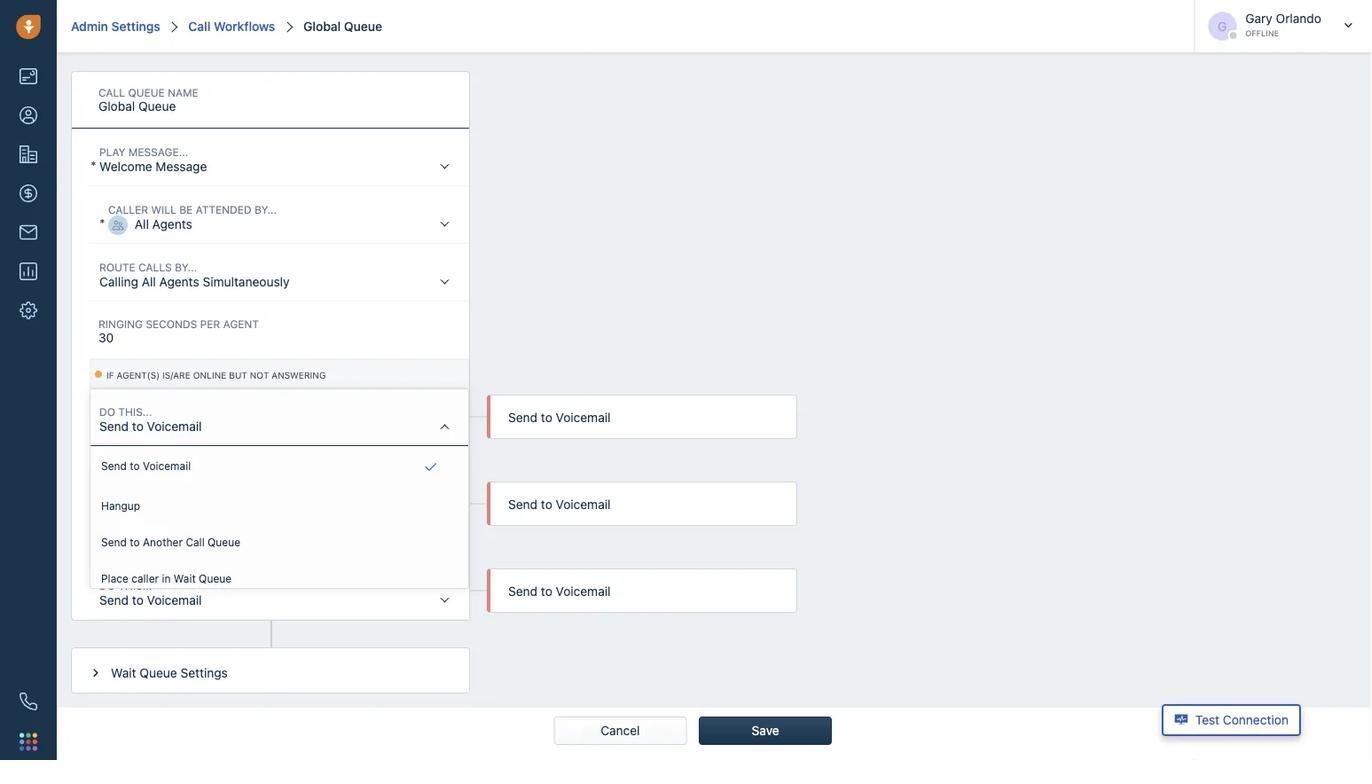 Task type: describe. For each thing, give the bounding box(es) containing it.
1 horizontal spatial settings
[[180, 665, 228, 680]]

if for if agent(s)  is/are online but busy
[[106, 457, 114, 467]]

admin settings link
[[71, 19, 160, 33]]

global queue
[[303, 19, 382, 33]]

admin
[[71, 19, 108, 33]]

wait queue settings
[[111, 665, 228, 680]]

in
[[162, 572, 171, 584]]

gary orlando offline
[[1245, 11, 1322, 38]]

2 send to voicemail button from the top
[[90, 563, 468, 620]]

not
[[250, 370, 269, 380]]

send inside option
[[101, 460, 127, 472]]

if offline
[[106, 544, 154, 554]]

to inside dropdown button
[[132, 419, 144, 433]]

send to another call queue
[[101, 535, 240, 548]]

g
[[1218, 19, 1227, 33]]

caller
[[131, 572, 159, 584]]

freshworks switcher image
[[20, 733, 37, 751]]

welcome message
[[99, 159, 207, 173]]

online for busy
[[193, 457, 226, 467]]

1 send to voicemail button from the top
[[90, 476, 468, 533]]

3 if from the top
[[106, 544, 114, 554]]

0 horizontal spatial settings
[[111, 19, 160, 33]]

welcome message button
[[90, 129, 468, 186]]

send inside dropdown button
[[99, 419, 129, 433]]

test
[[1195, 713, 1220, 727]]

busy
[[250, 457, 274, 467]]

0 horizontal spatial wait
[[111, 665, 136, 680]]

agent(s) for if agent(s)  is/are online but busy
[[117, 457, 160, 467]]

place caller in wait queue
[[101, 572, 232, 584]]

global
[[303, 19, 341, 33]]

place
[[101, 572, 128, 584]]

voicemail inside option
[[143, 460, 191, 472]]

test connection
[[1195, 713, 1289, 727]]

orlando
[[1276, 11, 1322, 26]]

call workflows
[[188, 19, 275, 33]]

* for the all agents button
[[99, 216, 105, 231]]

but for busy
[[229, 457, 247, 467]]

if agent(s)  is/are online but busy
[[106, 457, 274, 467]]

save
[[752, 723, 779, 738]]

online for not
[[193, 370, 226, 380]]



Task type: locate. For each thing, give the bounding box(es) containing it.
1 vertical spatial if
[[106, 457, 114, 467]]

online
[[193, 370, 226, 380], [193, 457, 226, 467]]

send to voicemail option
[[94, 450, 465, 485]]

1 vertical spatial agents
[[159, 274, 199, 289]]

send to voicemail button
[[90, 389, 468, 446]]

2 but from the top
[[229, 457, 247, 467]]

simultaneously
[[203, 274, 290, 289]]

all right the calling
[[142, 274, 156, 289]]

0 vertical spatial online
[[193, 370, 226, 380]]

send to voicemail button
[[90, 476, 468, 533], [90, 563, 468, 620]]

if for if agent(s) is/are online but not answering
[[106, 370, 114, 380]]

1 vertical spatial agent(s)
[[117, 457, 160, 467]]

to inside option
[[130, 460, 140, 472]]

1 is/are from the top
[[162, 370, 190, 380]]

agents
[[152, 216, 192, 231], [159, 274, 199, 289]]

agents inside button
[[152, 216, 192, 231]]

all agents
[[135, 216, 192, 231]]

call workflows link
[[185, 19, 275, 33]]

send to voicemail inside option
[[101, 460, 191, 472]]

0 vertical spatial is/are
[[162, 370, 190, 380]]

another
[[143, 535, 183, 548]]

queue
[[344, 19, 382, 33], [208, 535, 240, 548], [199, 572, 232, 584], [140, 665, 177, 680]]

admin settings
[[71, 19, 160, 33]]

answering
[[272, 370, 326, 380]]

0 vertical spatial all
[[135, 216, 149, 231]]

if
[[106, 370, 114, 380], [106, 457, 114, 467], [106, 544, 114, 554]]

2 is/are from the top
[[162, 457, 190, 467]]

agents down the all agents
[[159, 274, 199, 289]]

calling
[[99, 274, 138, 289]]

connection
[[1223, 713, 1289, 727]]

1 horizontal spatial wait
[[174, 572, 196, 584]]

1 vertical spatial wait
[[111, 665, 136, 680]]

1 vertical spatial but
[[229, 457, 247, 467]]

workflows
[[214, 19, 275, 33]]

call
[[188, 19, 210, 33], [186, 535, 205, 548]]

None field
[[90, 84, 397, 127], [90, 316, 469, 358], [90, 84, 397, 127], [90, 316, 469, 358]]

2 agent(s) from the top
[[117, 457, 160, 467]]

phone element
[[11, 684, 46, 719]]

1 online from the top
[[193, 370, 226, 380]]

cancel link
[[590, 717, 651, 745]]

1 but from the top
[[229, 370, 247, 380]]

0 vertical spatial but
[[229, 370, 247, 380]]

send to voicemail inside dropdown button
[[99, 419, 202, 433]]

to
[[541, 410, 552, 425], [132, 419, 144, 433], [130, 460, 140, 472], [541, 497, 552, 512], [132, 506, 144, 520], [130, 535, 140, 548], [541, 584, 552, 599], [132, 592, 144, 607]]

* for welcome message button
[[90, 158, 96, 173]]

1 vertical spatial online
[[193, 457, 226, 467]]

calling all agents simultaneously
[[99, 274, 290, 289]]

is/are left not
[[162, 370, 190, 380]]

* left the group image
[[99, 216, 105, 231]]

0 horizontal spatial *
[[90, 158, 96, 173]]

agent(s)
[[117, 370, 160, 380], [117, 457, 160, 467]]

0 vertical spatial agent(s)
[[117, 370, 160, 380]]

settings
[[111, 19, 160, 33], [180, 665, 228, 680]]

but
[[229, 370, 247, 380], [229, 457, 247, 467]]

call right another
[[186, 535, 205, 548]]

0 vertical spatial wait
[[174, 572, 196, 584]]

send
[[508, 410, 538, 425], [99, 419, 129, 433], [101, 460, 127, 472], [508, 497, 538, 512], [99, 506, 129, 520], [101, 535, 127, 548], [508, 584, 538, 599], [99, 592, 129, 607]]

agents right the group image
[[152, 216, 192, 231]]

is/are up send to another call queue
[[162, 457, 190, 467]]

*
[[90, 158, 96, 173], [99, 216, 105, 231]]

2 online from the top
[[193, 457, 226, 467]]

if agent(s) is/are online but not answering
[[106, 370, 326, 380]]

is/are for if agent(s)  is/are online but busy
[[162, 457, 190, 467]]

all
[[135, 216, 149, 231], [142, 274, 156, 289]]

0 vertical spatial *
[[90, 158, 96, 173]]

0 vertical spatial call
[[188, 19, 210, 33]]

list box
[[90, 446, 468, 594]]

1 if from the top
[[106, 370, 114, 380]]

1 vertical spatial all
[[142, 274, 156, 289]]

but left busy
[[229, 457, 247, 467]]

0 vertical spatial if
[[106, 370, 114, 380]]

online left busy
[[193, 457, 226, 467]]

* left "welcome"
[[90, 158, 96, 173]]

wait
[[174, 572, 196, 584], [111, 665, 136, 680]]

all inside button
[[135, 216, 149, 231]]

agent(s) for if agent(s) is/are online but not answering
[[117, 370, 160, 380]]

all right the group image
[[135, 216, 149, 231]]

2 vertical spatial if
[[106, 544, 114, 554]]

offline
[[117, 544, 154, 554]]

send to voicemail
[[508, 410, 611, 425], [99, 419, 202, 433], [101, 460, 191, 472], [508, 497, 611, 512], [99, 506, 202, 520], [508, 584, 611, 599], [99, 592, 202, 607]]

0 vertical spatial agents
[[152, 216, 192, 231]]

1 vertical spatial settings
[[180, 665, 228, 680]]

all agents button
[[99, 187, 468, 244]]

is/are for if agent(s) is/are online but not answering
[[162, 370, 190, 380]]

but for not
[[229, 370, 247, 380]]

but left not
[[229, 370, 247, 380]]

online left not
[[193, 370, 226, 380]]

group image
[[108, 215, 128, 235]]

offline
[[1245, 29, 1279, 38]]

is/are
[[162, 370, 190, 380], [162, 457, 190, 467]]

0 vertical spatial settings
[[111, 19, 160, 33]]

welcome
[[99, 159, 152, 173]]

1 horizontal spatial *
[[99, 216, 105, 231]]

voicemail inside dropdown button
[[147, 419, 202, 433]]

1 vertical spatial is/are
[[162, 457, 190, 467]]

1 vertical spatial call
[[186, 535, 205, 548]]

phone image
[[20, 693, 37, 710]]

2 if from the top
[[106, 457, 114, 467]]

0 vertical spatial send to voicemail button
[[90, 476, 468, 533]]

voicemail
[[556, 410, 611, 425], [147, 419, 202, 433], [143, 460, 191, 472], [556, 497, 611, 512], [147, 506, 202, 520], [556, 584, 611, 599], [147, 592, 202, 607]]

1 vertical spatial send to voicemail button
[[90, 563, 468, 620]]

cancel
[[601, 723, 640, 738]]

message
[[156, 159, 207, 173]]

tick image
[[425, 457, 437, 478]]

1 agent(s) from the top
[[117, 370, 160, 380]]

gary
[[1245, 11, 1273, 26]]

list box containing send to voicemail
[[90, 446, 468, 594]]

call left workflows
[[188, 19, 210, 33]]

hangup
[[101, 499, 140, 512]]

1 vertical spatial *
[[99, 216, 105, 231]]



Task type: vqa. For each thing, say whether or not it's contained in the screenshot.
Add within the button
no



